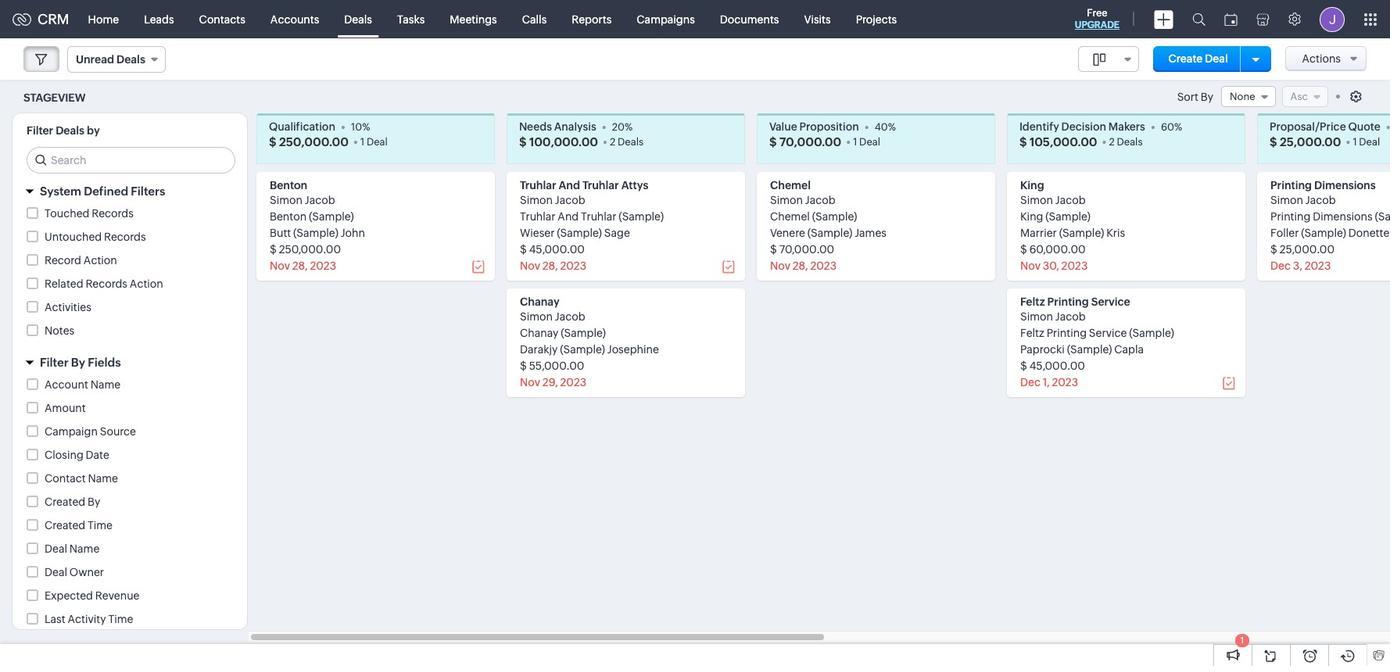 Task type: describe. For each thing, give the bounding box(es) containing it.
feltz printing service (sample) link
[[1021, 327, 1175, 339]]

printing up foller
[[1271, 210, 1311, 223]]

70,000.00 inside chemel simon jacob chemel (sample) venere (sample) james $ 70,000.00 nov 28, 2023
[[779, 243, 835, 256]]

1 250,000.00 from the top
[[279, 135, 349, 148]]

touched records
[[45, 207, 134, 220]]

2023 inside feltz printing service simon jacob feltz printing service (sample) paprocki (sample) capla $ 45,000.00 dec 1, 2023
[[1052, 376, 1079, 389]]

search element
[[1183, 0, 1215, 38]]

1 chanay from the top
[[520, 296, 560, 308]]

accounts link
[[258, 0, 332, 38]]

truhlar and truhlar attys simon jacob truhlar and truhlar (sample) wieser (sample) sage $ 45,000.00 nov 28, 2023
[[520, 179, 664, 272]]

documents
[[720, 13, 779, 25]]

revenue
[[95, 590, 140, 602]]

2 chanay from the top
[[520, 327, 559, 339]]

create menu element
[[1145, 0, 1183, 38]]

jacob inside truhlar and truhlar attys simon jacob truhlar and truhlar (sample) wieser (sample) sage $ 45,000.00 nov 28, 2023
[[555, 194, 585, 206]]

0 vertical spatial action
[[84, 254, 117, 267]]

record action
[[45, 254, 117, 267]]

(sample) up darakjy (sample) josephine link
[[561, 327, 606, 339]]

$ inside printing dimensions simon jacob printing dimensions (sa foller (sample) donette $ 25,000.00 dec 3, 2023
[[1271, 243, 1278, 256]]

1 for 70,000.00
[[853, 136, 858, 147]]

$ inside chemel simon jacob chemel (sample) venere (sample) james $ 70,000.00 nov 28, 2023
[[770, 243, 777, 256]]

deal down quote
[[1360, 136, 1381, 147]]

king simon jacob king (sample) marrier (sample) kris $ 60,000.00 nov 30, 2023
[[1021, 179, 1126, 272]]

upgrade
[[1075, 20, 1120, 31]]

expected
[[45, 590, 93, 602]]

darakjy
[[520, 343, 558, 356]]

by for filter
[[71, 356, 85, 369]]

jacob inside feltz printing service simon jacob feltz printing service (sample) paprocki (sample) capla $ 45,000.00 dec 1, 2023
[[1056, 310, 1086, 323]]

campaign
[[45, 425, 98, 438]]

% for $ 70,000.00
[[888, 121, 896, 133]]

1 vertical spatial and
[[558, 210, 579, 223]]

meetings link
[[437, 0, 510, 38]]

(sample) down "chanay (sample)" link
[[560, 343, 605, 356]]

logo image
[[13, 13, 31, 25]]

2023 inside chemel simon jacob chemel (sample) venere (sample) james $ 70,000.00 nov 28, 2023
[[811, 260, 837, 272]]

printing dimensions simon jacob printing dimensions (sa foller (sample) donette $ 25,000.00 dec 3, 2023
[[1271, 179, 1391, 272]]

home
[[88, 13, 119, 25]]

deal up deal owner
[[45, 543, 67, 555]]

(sample) up venere (sample) james link
[[812, 210, 858, 223]]

contact name
[[45, 472, 118, 485]]

benton (sample) link
[[270, 210, 354, 223]]

jacob inside benton simon jacob benton (sample) butt (sample) john $ 250,000.00 nov 28, 2023
[[305, 194, 335, 206]]

jacob inside king simon jacob king (sample) marrier (sample) kris $ 60,000.00 nov 30, 2023
[[1056, 194, 1086, 206]]

(sample) inside printing dimensions simon jacob printing dimensions (sa foller (sample) donette $ 25,000.00 dec 3, 2023
[[1302, 227, 1347, 239]]

activities
[[45, 301, 91, 314]]

deal down 40
[[860, 136, 881, 147]]

deal inside button
[[1205, 52, 1228, 65]]

1 25,000.00 from the top
[[1280, 135, 1342, 148]]

campaign source
[[45, 425, 136, 438]]

contact
[[45, 472, 86, 485]]

1 feltz from the top
[[1021, 296, 1045, 308]]

2 deals for 100,000.00
[[610, 136, 644, 147]]

identify
[[1020, 120, 1060, 133]]

reports
[[572, 13, 612, 25]]

expected revenue
[[45, 590, 140, 602]]

proposition
[[800, 120, 859, 133]]

None field
[[1222, 86, 1276, 107]]

related records action
[[45, 278, 163, 290]]

dec inside feltz printing service simon jacob feltz printing service (sample) paprocki (sample) capla $ 45,000.00 dec 1, 2023
[[1021, 376, 1041, 389]]

(sample) down chemel (sample) link
[[808, 227, 853, 239]]

chemel link
[[770, 179, 811, 192]]

(sa
[[1375, 210, 1391, 223]]

2023 inside truhlar and truhlar attys simon jacob truhlar and truhlar (sample) wieser (sample) sage $ 45,000.00 nov 28, 2023
[[560, 260, 587, 272]]

0 vertical spatial dimensions
[[1315, 179, 1376, 192]]

paprocki (sample) capla link
[[1021, 343, 1144, 356]]

$ 25,000.00
[[1270, 135, 1342, 148]]

amount
[[45, 402, 86, 415]]

(sample) up capla
[[1129, 327, 1175, 339]]

45,000.00 inside feltz printing service simon jacob feltz printing service (sample) paprocki (sample) capla $ 45,000.00 dec 1, 2023
[[1030, 360, 1085, 372]]

$ down 'needs' at top left
[[519, 135, 527, 148]]

2023 inside printing dimensions simon jacob printing dimensions (sa foller (sample) donette $ 25,000.00 dec 3, 2023
[[1305, 260, 1331, 272]]

10 %
[[351, 121, 370, 133]]

1 vertical spatial action
[[130, 278, 163, 290]]

needs
[[519, 120, 552, 133]]

documents link
[[708, 0, 792, 38]]

free upgrade
[[1075, 7, 1120, 31]]

system defined filters
[[40, 185, 165, 198]]

butt (sample) john link
[[270, 227, 365, 239]]

sort by
[[1178, 90, 1214, 103]]

45,000.00 inside truhlar and truhlar attys simon jacob truhlar and truhlar (sample) wieser (sample) sage $ 45,000.00 nov 28, 2023
[[529, 243, 585, 256]]

needs analysis
[[519, 120, 597, 133]]

nov for chanay simon jacob chanay (sample) darakjy (sample) josephine $ 55,000.00 nov 29, 2023
[[520, 376, 540, 389]]

kris
[[1107, 227, 1126, 239]]

printing down $ 25,000.00
[[1271, 179, 1312, 192]]

$ down proposal/price
[[1270, 135, 1278, 148]]

2 king from the top
[[1021, 210, 1044, 223]]

2 feltz from the top
[[1021, 327, 1045, 339]]

paprocki
[[1021, 343, 1065, 356]]

tasks
[[397, 13, 425, 25]]

deal name
[[45, 543, 100, 555]]

feltz printing service simon jacob feltz printing service (sample) paprocki (sample) capla $ 45,000.00 dec 1, 2023
[[1021, 296, 1175, 389]]

notes
[[45, 325, 74, 337]]

sort
[[1178, 90, 1199, 103]]

(sample) up sage
[[619, 210, 664, 223]]

account name
[[45, 379, 121, 391]]

touched
[[45, 207, 89, 220]]

closing date
[[45, 449, 109, 461]]

$ down identify
[[1020, 135, 1027, 148]]

size image
[[1093, 52, 1106, 66]]

create deal
[[1169, 52, 1228, 65]]

system
[[40, 185, 81, 198]]

josephine
[[607, 343, 659, 356]]

$ down value
[[770, 135, 777, 148]]

chanay (sample) link
[[520, 327, 606, 339]]

projects
[[856, 13, 897, 25]]

deals down makers
[[1117, 136, 1143, 147]]

deal up expected
[[45, 566, 67, 579]]

28, inside truhlar and truhlar attys simon jacob truhlar and truhlar (sample) wieser (sample) sage $ 45,000.00 nov 28, 2023
[[543, 260, 558, 272]]

untouched records
[[45, 231, 146, 243]]

simon inside 'chanay simon jacob chanay (sample) darakjy (sample) josephine $ 55,000.00 nov 29, 2023'
[[520, 310, 553, 323]]

wieser
[[520, 227, 555, 239]]

king link
[[1021, 179, 1045, 192]]

2 benton from the top
[[270, 210, 307, 223]]

2 for $ 105,000.00
[[1109, 136, 1115, 147]]

defined
[[84, 185, 128, 198]]

source
[[100, 425, 136, 438]]

search image
[[1193, 13, 1206, 26]]

$ 105,000.00
[[1020, 135, 1098, 148]]

records for touched
[[92, 207, 134, 220]]

$ inside feltz printing service simon jacob feltz printing service (sample) paprocki (sample) capla $ 45,000.00 dec 1, 2023
[[1021, 360, 1028, 372]]

printing dimensions (sa link
[[1271, 210, 1391, 223]]

filter for filter by fields
[[40, 356, 68, 369]]

qualification
[[269, 120, 336, 133]]

account
[[45, 379, 88, 391]]

nov for king simon jacob king (sample) marrier (sample) kris $ 60,000.00 nov 30, 2023
[[1021, 260, 1041, 272]]

create menu image
[[1154, 10, 1174, 29]]

last activity time
[[45, 613, 133, 626]]

% for $ 250,000.00
[[362, 121, 370, 133]]

calls link
[[510, 0, 559, 38]]

tasks link
[[385, 0, 437, 38]]

filters
[[131, 185, 165, 198]]

10
[[351, 121, 362, 133]]

28, for chemel simon jacob chemel (sample) venere (sample) james $ 70,000.00 nov 28, 2023
[[793, 260, 808, 272]]

unread deals
[[76, 53, 145, 66]]

profile element
[[1311, 0, 1355, 38]]

2 chemel from the top
[[770, 210, 810, 223]]

simon inside chemel simon jacob chemel (sample) venere (sample) james $ 70,000.00 nov 28, 2023
[[770, 194, 803, 206]]

printing down 30,
[[1048, 296, 1089, 308]]

reports link
[[559, 0, 624, 38]]

filter by fields button
[[13, 349, 247, 376]]

filter for filter deals by
[[27, 124, 53, 137]]

leads
[[144, 13, 174, 25]]

% for $ 100,000.00
[[625, 121, 633, 133]]

none
[[1230, 91, 1256, 102]]

truhlar and truhlar (sample) link
[[520, 210, 664, 223]]

1 vertical spatial time
[[108, 613, 133, 626]]

marrier
[[1021, 227, 1057, 239]]

deal down the 10 %
[[367, 136, 388, 147]]

1 deal for 70,000.00
[[853, 136, 881, 147]]

benton link
[[270, 179, 307, 192]]

jacob inside printing dimensions simon jacob printing dimensions (sa foller (sample) donette $ 25,000.00 dec 3, 2023
[[1306, 194, 1336, 206]]

$ 70,000.00
[[770, 135, 842, 148]]



Task type: vqa. For each thing, say whether or not it's contained in the screenshot.
the Name related to Deal Name
yes



Task type: locate. For each thing, give the bounding box(es) containing it.
filter
[[27, 124, 53, 137], [40, 356, 68, 369]]

printing dimensions link
[[1271, 179, 1376, 192]]

3 28, from the left
[[793, 260, 808, 272]]

2 % from the left
[[625, 121, 633, 133]]

nov inside chemel simon jacob chemel (sample) venere (sample) james $ 70,000.00 nov 28, 2023
[[770, 260, 791, 272]]

feltz printing service link
[[1021, 296, 1131, 308]]

0 vertical spatial filter
[[27, 124, 53, 137]]

simon down 'chemel' link
[[770, 194, 803, 206]]

1 horizontal spatial by
[[88, 496, 100, 508]]

printing up paprocki (sample) capla link
[[1047, 327, 1087, 339]]

chemel up venere
[[770, 210, 810, 223]]

unread
[[76, 53, 114, 66]]

0 vertical spatial benton
[[270, 179, 307, 192]]

Unread Deals field
[[67, 46, 166, 73]]

foller
[[1271, 227, 1299, 239]]

28, inside chemel simon jacob chemel (sample) venere (sample) james $ 70,000.00 nov 28, 2023
[[793, 260, 808, 272]]

0 vertical spatial king
[[1021, 179, 1045, 192]]

$ down the wieser
[[520, 243, 527, 256]]

$ 100,000.00
[[519, 135, 598, 148]]

records down touched records
[[104, 231, 146, 243]]

25,000.00 inside printing dimensions simon jacob printing dimensions (sa foller (sample) donette $ 25,000.00 dec 3, 2023
[[1280, 243, 1335, 256]]

1 vertical spatial created
[[45, 519, 85, 532]]

2023 right 1,
[[1052, 376, 1079, 389]]

activity
[[68, 613, 106, 626]]

1 2 deals from the left
[[610, 136, 644, 147]]

0 vertical spatial by
[[1201, 90, 1214, 103]]

3 1 deal from the left
[[1353, 136, 1381, 147]]

2 250,000.00 from the top
[[279, 243, 341, 256]]

105,000.00
[[1030, 135, 1098, 148]]

3,
[[1293, 260, 1303, 272]]

2 for $ 100,000.00
[[610, 136, 616, 147]]

2 horizontal spatial 28,
[[793, 260, 808, 272]]

identify decision makers
[[1020, 120, 1146, 133]]

40
[[875, 121, 888, 133]]

chanay up "chanay (sample)" link
[[520, 296, 560, 308]]

1 vertical spatial name
[[88, 472, 118, 485]]

$ down venere
[[770, 243, 777, 256]]

4 % from the left
[[1175, 121, 1183, 133]]

1 vertical spatial service
[[1089, 327, 1127, 339]]

benton simon jacob benton (sample) butt (sample) john $ 250,000.00 nov 28, 2023
[[270, 179, 365, 272]]

(sample)
[[309, 210, 354, 223], [619, 210, 664, 223], [812, 210, 858, 223], [1046, 210, 1091, 223], [293, 227, 338, 239], [557, 227, 602, 239], [808, 227, 853, 239], [1059, 227, 1105, 239], [1302, 227, 1347, 239], [561, 327, 606, 339], [1129, 327, 1175, 339], [560, 343, 605, 356], [1067, 343, 1112, 356]]

value proposition
[[770, 120, 859, 133]]

2023 inside 'chanay simon jacob chanay (sample) darakjy (sample) josephine $ 55,000.00 nov 29, 2023'
[[560, 376, 587, 389]]

1 horizontal spatial dec
[[1271, 260, 1291, 272]]

1 70,000.00 from the top
[[780, 135, 842, 148]]

Search text field
[[27, 148, 235, 173]]

0 vertical spatial 45,000.00
[[529, 243, 585, 256]]

1 % from the left
[[362, 121, 370, 133]]

0 horizontal spatial 28,
[[292, 260, 308, 272]]

2 vertical spatial name
[[69, 543, 100, 555]]

% right qualification at the top left of page
[[362, 121, 370, 133]]

truhlar and truhlar attys link
[[520, 179, 649, 192]]

simon inside feltz printing service simon jacob feltz printing service (sample) paprocki (sample) capla $ 45,000.00 dec 1, 2023
[[1021, 310, 1053, 323]]

deal right create
[[1205, 52, 1228, 65]]

simon inside benton simon jacob benton (sample) butt (sample) john $ 250,000.00 nov 28, 2023
[[270, 194, 303, 206]]

name down date
[[88, 472, 118, 485]]

2023 right 29,
[[560, 376, 587, 389]]

chemel up chemel (sample) link
[[770, 179, 811, 192]]

service up feltz printing service (sample) link
[[1092, 296, 1131, 308]]

2 horizontal spatial by
[[1201, 90, 1214, 103]]

250,000.00 inside benton simon jacob benton (sample) butt (sample) john $ 250,000.00 nov 28, 2023
[[279, 243, 341, 256]]

deals
[[344, 13, 372, 25], [117, 53, 145, 66], [56, 124, 84, 137], [618, 136, 644, 147], [1117, 136, 1143, 147]]

chemel (sample) link
[[770, 210, 858, 223]]

1 horizontal spatial 2
[[1109, 136, 1115, 147]]

contacts link
[[187, 0, 258, 38]]

jacob inside 'chanay simon jacob chanay (sample) darakjy (sample) josephine $ 55,000.00 nov 29, 2023'
[[555, 310, 585, 323]]

% down sort
[[1175, 121, 1183, 133]]

chemel simon jacob chemel (sample) venere (sample) james $ 70,000.00 nov 28, 2023
[[770, 179, 887, 272]]

1 vertical spatial chanay
[[520, 327, 559, 339]]

1 vertical spatial chemel
[[770, 210, 810, 223]]

deals right unread
[[117, 53, 145, 66]]

28, inside benton simon jacob benton (sample) butt (sample) john $ 250,000.00 nov 28, 2023
[[292, 260, 308, 272]]

30,
[[1043, 260, 1060, 272]]

45,000.00
[[529, 243, 585, 256], [1030, 360, 1085, 372]]

1 horizontal spatial 1 deal
[[853, 136, 881, 147]]

dec inside printing dimensions simon jacob printing dimensions (sa foller (sample) donette $ 25,000.00 dec 3, 2023
[[1271, 260, 1291, 272]]

29,
[[543, 376, 558, 389]]

and up truhlar and truhlar (sample) link
[[559, 179, 580, 192]]

1 horizontal spatial action
[[130, 278, 163, 290]]

deals inside deals link
[[344, 13, 372, 25]]

feltz up the paprocki
[[1021, 327, 1045, 339]]

2 2 from the left
[[1109, 136, 1115, 147]]

butt
[[270, 227, 291, 239]]

profile image
[[1320, 7, 1345, 32]]

28, down venere
[[793, 260, 808, 272]]

(sample) up '60,000.00'
[[1059, 227, 1105, 239]]

and up "wieser (sample) sage" link
[[558, 210, 579, 223]]

$ inside benton simon jacob benton (sample) butt (sample) john $ 250,000.00 nov 28, 2023
[[270, 243, 277, 256]]

simon inside king simon jacob king (sample) marrier (sample) kris $ 60,000.00 nov 30, 2023
[[1021, 194, 1053, 206]]

55,000.00
[[529, 360, 585, 372]]

calls
[[522, 13, 547, 25]]

nov left 29,
[[520, 376, 540, 389]]

1 chemel from the top
[[770, 179, 811, 192]]

1 28, from the left
[[292, 260, 308, 272]]

decision
[[1062, 120, 1107, 133]]

nov inside benton simon jacob benton (sample) butt (sample) john $ 250,000.00 nov 28, 2023
[[270, 260, 290, 272]]

1 vertical spatial 70,000.00
[[779, 243, 835, 256]]

jacob inside chemel simon jacob chemel (sample) venere (sample) james $ 70,000.00 nov 28, 2023
[[805, 194, 836, 206]]

benton up benton (sample) 'link'
[[270, 179, 307, 192]]

records down the record action
[[86, 278, 127, 290]]

250,000.00
[[279, 135, 349, 148], [279, 243, 341, 256]]

deals down 20 %
[[618, 136, 644, 147]]

28, down the wieser
[[543, 260, 558, 272]]

45,000.00 down "wieser (sample) sage" link
[[529, 243, 585, 256]]

king (sample) link
[[1021, 210, 1091, 223]]

projects link
[[844, 0, 910, 38]]

1 vertical spatial dimensions
[[1313, 210, 1373, 223]]

250,000.00 down butt (sample) john link
[[279, 243, 341, 256]]

0 vertical spatial 250,000.00
[[279, 135, 349, 148]]

2023
[[310, 260, 336, 272], [560, 260, 587, 272], [811, 260, 837, 272], [1062, 260, 1088, 272], [1305, 260, 1331, 272], [560, 376, 587, 389], [1052, 376, 1079, 389]]

1 2 from the left
[[610, 136, 616, 147]]

simon down king link
[[1021, 194, 1053, 206]]

2 28, from the left
[[543, 260, 558, 272]]

created by
[[45, 496, 100, 508]]

$ down the paprocki
[[1021, 360, 1028, 372]]

20 %
[[612, 121, 633, 133]]

2 deals for 105,000.00
[[1109, 136, 1143, 147]]

nov left 30,
[[1021, 260, 1041, 272]]

jacob up king (sample) link
[[1056, 194, 1086, 206]]

0 horizontal spatial by
[[71, 356, 85, 369]]

records for related
[[86, 278, 127, 290]]

$ 250,000.00
[[269, 135, 349, 148]]

70,000.00 down value proposition
[[780, 135, 842, 148]]

2 25,000.00 from the top
[[1280, 243, 1335, 256]]

1 for 250,000.00
[[361, 136, 365, 147]]

records for untouched
[[104, 231, 146, 243]]

nov inside truhlar and truhlar attys simon jacob truhlar and truhlar (sample) wieser (sample) sage $ 45,000.00 nov 28, 2023
[[520, 260, 540, 272]]

service up capla
[[1089, 327, 1127, 339]]

nov down venere
[[770, 260, 791, 272]]

2 2 deals from the left
[[1109, 136, 1143, 147]]

2023 right 30,
[[1062, 260, 1088, 272]]

1 vertical spatial 45,000.00
[[1030, 360, 1085, 372]]

foller (sample) donette link
[[1271, 227, 1390, 239]]

dimensions up foller (sample) donette link
[[1313, 210, 1373, 223]]

simon inside truhlar and truhlar attys simon jacob truhlar and truhlar (sample) wieser (sample) sage $ 45,000.00 nov 28, 2023
[[520, 194, 553, 206]]

1 for 25,000.00
[[1353, 136, 1357, 147]]

john
[[341, 227, 365, 239]]

name for contact name
[[88, 472, 118, 485]]

filter up account
[[40, 356, 68, 369]]

deal
[[1205, 52, 1228, 65], [367, 136, 388, 147], [860, 136, 881, 147], [1360, 136, 1381, 147], [45, 543, 67, 555], [45, 566, 67, 579]]

1 horizontal spatial 2 deals
[[1109, 136, 1143, 147]]

created for created by
[[45, 496, 85, 508]]

0 horizontal spatial 2 deals
[[610, 136, 644, 147]]

1 vertical spatial records
[[104, 231, 146, 243]]

1 1 deal from the left
[[361, 136, 388, 147]]

$ down the darakjy
[[520, 360, 527, 372]]

dec left 1,
[[1021, 376, 1041, 389]]

owner
[[69, 566, 104, 579]]

1 vertical spatial king
[[1021, 210, 1044, 223]]

dec left 3,
[[1271, 260, 1291, 272]]

% for $ 105,000.00
[[1175, 121, 1183, 133]]

1 vertical spatial filter
[[40, 356, 68, 369]]

create deal button
[[1153, 46, 1244, 72]]

45,000.00 up 1,
[[1030, 360, 1085, 372]]

free
[[1087, 7, 1108, 19]]

created for created time
[[45, 519, 85, 532]]

benton up butt
[[270, 210, 307, 223]]

None field
[[1078, 46, 1139, 72]]

0 vertical spatial time
[[88, 519, 113, 532]]

closing
[[45, 449, 83, 461]]

filter deals by
[[27, 124, 100, 137]]

1 vertical spatial by
[[71, 356, 85, 369]]

filter inside dropdown button
[[40, 356, 68, 369]]

2 vertical spatial records
[[86, 278, 127, 290]]

by
[[87, 124, 100, 137]]

untouched
[[45, 231, 102, 243]]

2 70,000.00 from the top
[[779, 243, 835, 256]]

$ down qualification at the top left of page
[[269, 135, 277, 148]]

actions
[[1302, 52, 1341, 65]]

1,
[[1043, 376, 1050, 389]]

chanay up the darakjy
[[520, 327, 559, 339]]

name for account name
[[90, 379, 121, 391]]

100,000.00
[[529, 135, 598, 148]]

25,000.00 down proposal/price
[[1280, 135, 1342, 148]]

0 horizontal spatial 45,000.00
[[529, 243, 585, 256]]

by for created
[[88, 496, 100, 508]]

0 horizontal spatial 2
[[610, 136, 616, 147]]

sage
[[604, 227, 630, 239]]

$ down foller
[[1271, 243, 1278, 256]]

0 horizontal spatial action
[[84, 254, 117, 267]]

0 vertical spatial feltz
[[1021, 296, 1045, 308]]

stageview
[[23, 91, 86, 104]]

1 vertical spatial 250,000.00
[[279, 243, 341, 256]]

capla
[[1115, 343, 1144, 356]]

0 vertical spatial records
[[92, 207, 134, 220]]

date
[[86, 449, 109, 461]]

28, for benton simon jacob benton (sample) butt (sample) john $ 250,000.00 nov 28, 2023
[[292, 260, 308, 272]]

1 created from the top
[[45, 496, 85, 508]]

2 1 deal from the left
[[853, 136, 881, 147]]

0 horizontal spatial dec
[[1021, 376, 1041, 389]]

3 % from the left
[[888, 121, 896, 133]]

25,000.00
[[1280, 135, 1342, 148], [1280, 243, 1335, 256]]

0 vertical spatial 70,000.00
[[780, 135, 842, 148]]

time
[[88, 519, 113, 532], [108, 613, 133, 626]]

and
[[559, 179, 580, 192], [558, 210, 579, 223]]

by right sort
[[1201, 90, 1214, 103]]

2 horizontal spatial 1 deal
[[1353, 136, 1381, 147]]

nov for chemel simon jacob chemel (sample) venere (sample) james $ 70,000.00 nov 28, 2023
[[770, 260, 791, 272]]

$ down marrier
[[1021, 243, 1028, 256]]

crm
[[38, 11, 69, 27]]

marrier (sample) kris link
[[1021, 227, 1126, 239]]

(sample) down feltz printing service (sample) link
[[1067, 343, 1112, 356]]

dimensions up printing dimensions (sa link at the right top
[[1315, 179, 1376, 192]]

created down the contact
[[45, 496, 85, 508]]

simon up the paprocki
[[1021, 310, 1053, 323]]

visits link
[[792, 0, 844, 38]]

250,000.00 down qualification at the top left of page
[[279, 135, 349, 148]]

1 vertical spatial benton
[[270, 210, 307, 223]]

1 vertical spatial 25,000.00
[[1280, 243, 1335, 256]]

deals inside unread deals field
[[117, 53, 145, 66]]

$ inside 'chanay simon jacob chanay (sample) darakjy (sample) josephine $ 55,000.00 nov 29, 2023'
[[520, 360, 527, 372]]

0 vertical spatial dec
[[1271, 260, 1291, 272]]

jacob up "chanay (sample)" link
[[555, 310, 585, 323]]

simon
[[270, 194, 303, 206], [520, 194, 553, 206], [770, 194, 803, 206], [1021, 194, 1053, 206], [1271, 194, 1304, 206], [520, 310, 553, 323], [1021, 310, 1053, 323]]

2 created from the top
[[45, 519, 85, 532]]

jacob down truhlar and truhlar attys link
[[555, 194, 585, 206]]

0 vertical spatial chemel
[[770, 179, 811, 192]]

1 deal down the 10 %
[[361, 136, 388, 147]]

0 vertical spatial 25,000.00
[[1280, 135, 1342, 148]]

0 vertical spatial chanay
[[520, 296, 560, 308]]

1 king from the top
[[1021, 179, 1045, 192]]

simon inside printing dimensions simon jacob printing dimensions (sa foller (sample) donette $ 25,000.00 dec 3, 2023
[[1271, 194, 1304, 206]]

by for sort
[[1201, 90, 1214, 103]]

truhlar
[[520, 179, 556, 192], [583, 179, 619, 192], [520, 210, 556, 223], [581, 210, 617, 223]]

70,000.00 down venere
[[779, 243, 835, 256]]

king up marrier
[[1021, 210, 1044, 223]]

action up related records action at the left top of page
[[84, 254, 117, 267]]

deals left by
[[56, 124, 84, 137]]

2 deals down makers
[[1109, 136, 1143, 147]]

visits
[[804, 13, 831, 25]]

proposal/price
[[1270, 120, 1347, 133]]

calendar image
[[1225, 13, 1238, 25]]

0 vertical spatial name
[[90, 379, 121, 391]]

(sample) down truhlar and truhlar (sample) link
[[557, 227, 602, 239]]

jacob up benton (sample) 'link'
[[305, 194, 335, 206]]

1 deal for 250,000.00
[[361, 136, 388, 147]]

0 vertical spatial created
[[45, 496, 85, 508]]

2023 down venere (sample) james link
[[811, 260, 837, 272]]

darakjy (sample) josephine link
[[520, 343, 659, 356]]

nov for benton simon jacob benton (sample) butt (sample) john $ 250,000.00 nov 28, 2023
[[270, 260, 290, 272]]

created time
[[45, 519, 113, 532]]

by down contact name
[[88, 496, 100, 508]]

name down the fields
[[90, 379, 121, 391]]

by
[[1201, 90, 1214, 103], [71, 356, 85, 369], [88, 496, 100, 508]]

2023 inside king simon jacob king (sample) marrier (sample) kris $ 60,000.00 nov 30, 2023
[[1062, 260, 1088, 272]]

proposal/price quote
[[1270, 120, 1381, 133]]

% right proposition
[[888, 121, 896, 133]]

nov inside 'chanay simon jacob chanay (sample) darakjy (sample) josephine $ 55,000.00 nov 29, 2023'
[[520, 376, 540, 389]]

deals link
[[332, 0, 385, 38]]

records down defined
[[92, 207, 134, 220]]

1 horizontal spatial 28,
[[543, 260, 558, 272]]

campaigns link
[[624, 0, 708, 38]]

% right analysis
[[625, 121, 633, 133]]

1 deal for 25,000.00
[[1353, 136, 1381, 147]]

by inside dropdown button
[[71, 356, 85, 369]]

name for deal name
[[69, 543, 100, 555]]

2 vertical spatial by
[[88, 496, 100, 508]]

1 benton from the top
[[270, 179, 307, 192]]

(sample) down benton (sample) 'link'
[[293, 227, 338, 239]]

chanay simon jacob chanay (sample) darakjy (sample) josephine $ 55,000.00 nov 29, 2023
[[520, 296, 659, 389]]

2 deals down 20 %
[[610, 136, 644, 147]]

nov inside king simon jacob king (sample) marrier (sample) kris $ 60,000.00 nov 30, 2023
[[1021, 260, 1041, 272]]

2023 inside benton simon jacob benton (sample) butt (sample) john $ 250,000.00 nov 28, 2023
[[310, 260, 336, 272]]

nov down the wieser
[[520, 260, 540, 272]]

0 vertical spatial service
[[1092, 296, 1131, 308]]

by up account name
[[71, 356, 85, 369]]

filter by fields
[[40, 356, 121, 369]]

feltz down 30,
[[1021, 296, 1045, 308]]

action down untouched records
[[130, 278, 163, 290]]

$ inside king simon jacob king (sample) marrier (sample) kris $ 60,000.00 nov 30, 2023
[[1021, 243, 1028, 256]]

1 horizontal spatial 45,000.00
[[1030, 360, 1085, 372]]

1 vertical spatial dec
[[1021, 376, 1041, 389]]

(sample) up butt (sample) john link
[[309, 210, 354, 223]]

$ inside truhlar and truhlar attys simon jacob truhlar and truhlar (sample) wieser (sample) sage $ 45,000.00 nov 28, 2023
[[520, 243, 527, 256]]

0 horizontal spatial 1 deal
[[361, 136, 388, 147]]

(sample) up the marrier (sample) kris link at the right
[[1046, 210, 1091, 223]]

1 vertical spatial feltz
[[1021, 327, 1045, 339]]

crm link
[[13, 11, 69, 27]]

2023 right 3,
[[1305, 260, 1331, 272]]

0 vertical spatial and
[[559, 179, 580, 192]]

time down the revenue
[[108, 613, 133, 626]]

nov down butt
[[270, 260, 290, 272]]

venere
[[770, 227, 805, 239]]

fields
[[88, 356, 121, 369]]

filter down stageview
[[27, 124, 53, 137]]

1 deal down 40
[[853, 136, 881, 147]]

2023 down butt (sample) john link
[[310, 260, 336, 272]]

2 down makers
[[1109, 136, 1115, 147]]

contacts
[[199, 13, 245, 25]]

jacob down printing dimensions link
[[1306, 194, 1336, 206]]

60
[[1161, 121, 1175, 133]]



